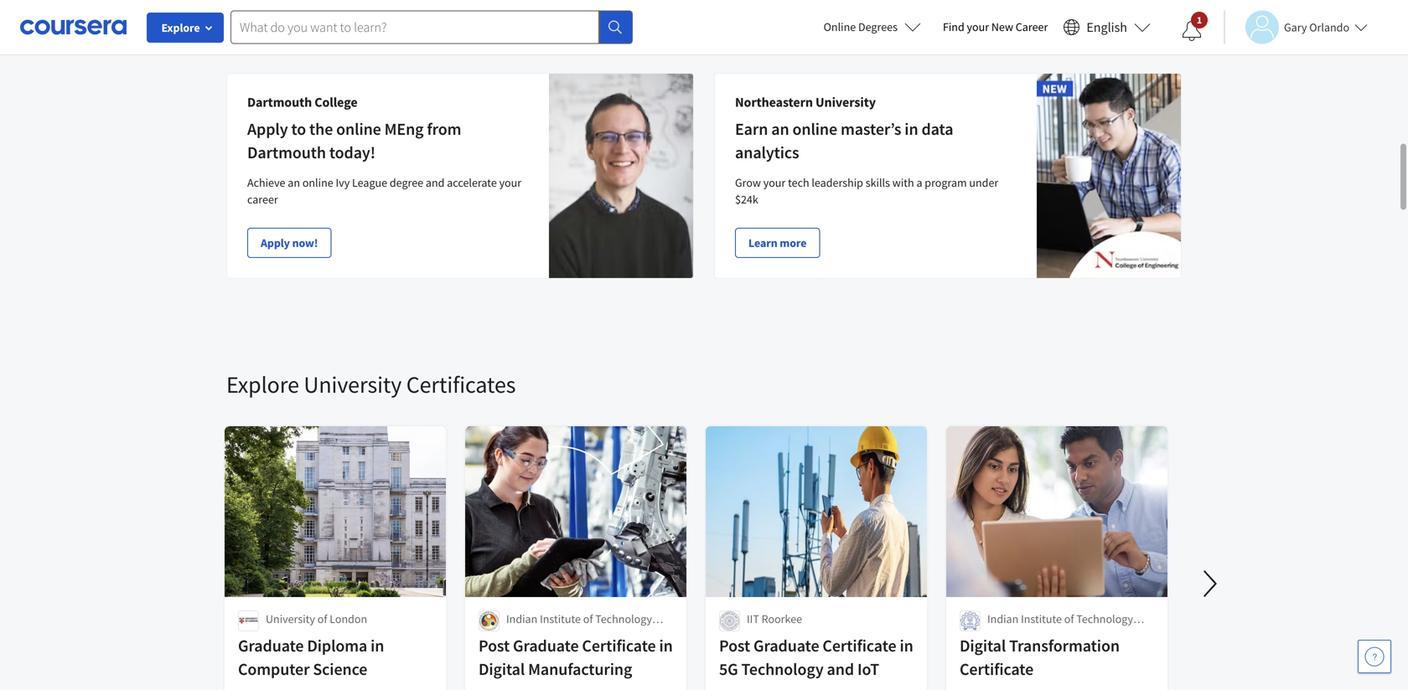 Task type: locate. For each thing, give the bounding box(es) containing it.
learn more link
[[735, 228, 820, 258]]

5g
[[719, 659, 738, 680]]

digital inside post graduate certificate in digital manufacturing
[[479, 659, 525, 680]]

3 of from the left
[[1065, 612, 1074, 627]]

1 vertical spatial explore
[[226, 370, 299, 399]]

2 horizontal spatial your
[[967, 19, 989, 34]]

1 horizontal spatial indian
[[988, 612, 1019, 627]]

and for accelerate
[[426, 175, 445, 190]]

graduate
[[238, 636, 304, 657], [513, 636, 579, 657], [754, 636, 820, 657]]

of up transformation
[[1065, 612, 1074, 627]]

certificate up iot
[[823, 636, 897, 657]]

1 horizontal spatial your
[[764, 175, 786, 190]]

leadership
[[812, 175, 864, 190]]

2 horizontal spatial technology
[[1077, 612, 1134, 627]]

dartmouth down to
[[247, 142, 326, 163]]

0 horizontal spatial institute
[[540, 612, 581, 627]]

technology inside 'indian institute of technology guwahati'
[[595, 612, 652, 627]]

technology for graduate
[[595, 612, 652, 627]]

1 horizontal spatial digital
[[960, 636, 1006, 657]]

from
[[427, 119, 461, 140]]

digital down indian institute of technology bombay image
[[960, 636, 1006, 657]]

None search field
[[231, 10, 633, 44]]

1 graduate from the left
[[238, 636, 304, 657]]

0 vertical spatial dartmouth
[[247, 94, 312, 111]]

0 horizontal spatial digital
[[479, 659, 525, 680]]

1 horizontal spatial online
[[336, 119, 381, 140]]

graduate up manufacturing on the left of page
[[513, 636, 579, 657]]

1 dartmouth from the top
[[247, 94, 312, 111]]

learn more
[[749, 236, 807, 251]]

and
[[426, 175, 445, 190], [827, 659, 854, 680]]

new
[[992, 19, 1014, 34]]

iit roorkee image
[[719, 611, 740, 632]]

an inside the achieve an online ivy league degree and accelerate your career
[[288, 175, 300, 190]]

institute inside 'indian institute of technology guwahati'
[[540, 612, 581, 627]]

1 horizontal spatial institute
[[1021, 612, 1062, 627]]

1 vertical spatial digital
[[479, 659, 525, 680]]

and left iot
[[827, 659, 854, 680]]

grow
[[735, 175, 761, 190]]

university
[[816, 94, 876, 111], [304, 370, 402, 399], [266, 612, 315, 627]]

online inside northeastern university earn an online master's in data analytics
[[793, 119, 838, 140]]

technology down roorkee
[[742, 659, 824, 680]]

of up post graduate certificate in digital manufacturing at the bottom of the page
[[583, 612, 593, 627]]

1 vertical spatial and
[[827, 659, 854, 680]]

technology up post graduate certificate in digital manufacturing at the bottom of the page
[[595, 612, 652, 627]]

your right accelerate
[[499, 175, 522, 190]]

post up 5g
[[719, 636, 750, 657]]

1 indian from the left
[[506, 612, 538, 627]]

career
[[1016, 19, 1048, 34]]

of
[[318, 612, 327, 627], [583, 612, 593, 627], [1065, 612, 1074, 627]]

and inside the achieve an online ivy league degree and accelerate your career
[[426, 175, 445, 190]]

2 graduate from the left
[[513, 636, 579, 657]]

accelerate
[[447, 175, 497, 190]]

online inside "dartmouth college apply to the online meng from dartmouth today!"
[[336, 119, 381, 140]]

2 indian from the left
[[988, 612, 1019, 627]]

institute for transformation
[[1021, 612, 1062, 627]]

1 horizontal spatial technology
[[742, 659, 824, 680]]

institute up the guwahati
[[540, 612, 581, 627]]

earn
[[735, 119, 768, 140]]

gary
[[1284, 20, 1307, 35]]

indian up bombay
[[988, 612, 1019, 627]]

2 horizontal spatial graduate
[[754, 636, 820, 657]]

post for digital
[[479, 636, 510, 657]]

0 horizontal spatial your
[[499, 175, 522, 190]]

technology inside indian institute of technology bombay
[[1077, 612, 1134, 627]]

1 horizontal spatial of
[[583, 612, 593, 627]]

online
[[336, 119, 381, 140], [793, 119, 838, 140], [303, 175, 333, 190]]

and for iot
[[827, 659, 854, 680]]

explore for explore
[[161, 20, 200, 35]]

of inside 'indian institute of technology guwahati'
[[583, 612, 593, 627]]

find your new career link
[[935, 17, 1057, 38]]

show notifications image
[[1182, 21, 1202, 41]]

apply now!
[[261, 236, 318, 251]]

2 horizontal spatial online
[[793, 119, 838, 140]]

0 horizontal spatial of
[[318, 612, 327, 627]]

0 horizontal spatial technology
[[595, 612, 652, 627]]

explore
[[161, 20, 200, 35], [226, 370, 299, 399]]

master's
[[841, 119, 902, 140]]

0 horizontal spatial indian
[[506, 612, 538, 627]]

1 post from the left
[[479, 636, 510, 657]]

gary orlando button
[[1224, 10, 1368, 44]]

and right degree
[[426, 175, 445, 190]]

0 vertical spatial and
[[426, 175, 445, 190]]

apply inside "dartmouth college apply to the online meng from dartmouth today!"
[[247, 119, 288, 140]]

0 vertical spatial university
[[816, 94, 876, 111]]

dartmouth up to
[[247, 94, 312, 111]]

0 horizontal spatial online
[[303, 175, 333, 190]]

certificate up manufacturing on the left of page
[[582, 636, 656, 657]]

university inside northeastern university earn an online master's in data analytics
[[816, 94, 876, 111]]

2 horizontal spatial certificate
[[960, 659, 1034, 680]]

explore inside popup button
[[161, 20, 200, 35]]

apply left to
[[247, 119, 288, 140]]

graduate inside post graduate certificate in 5g technology and iot
[[754, 636, 820, 657]]

science
[[313, 659, 367, 680]]

post
[[479, 636, 510, 657], [719, 636, 750, 657]]

online left ivy
[[303, 175, 333, 190]]

1 horizontal spatial graduate
[[513, 636, 579, 657]]

of left london
[[318, 612, 327, 627]]

find your new career
[[943, 19, 1048, 34]]

0 horizontal spatial and
[[426, 175, 445, 190]]

certificate inside post graduate certificate in 5g technology and iot
[[823, 636, 897, 657]]

indian inside indian institute of technology bombay
[[988, 612, 1019, 627]]

technology
[[595, 612, 652, 627], [1077, 612, 1134, 627], [742, 659, 824, 680]]

2 institute from the left
[[1021, 612, 1062, 627]]

2 post from the left
[[719, 636, 750, 657]]

graduate inside post graduate certificate in digital manufacturing
[[513, 636, 579, 657]]

and inside post graduate certificate in 5g technology and iot
[[827, 659, 854, 680]]

apply to the online meng from dartmouth today! link
[[247, 119, 461, 163]]

an
[[772, 119, 789, 140], [288, 175, 300, 190]]

2 dartmouth from the top
[[247, 142, 326, 163]]

in inside post graduate certificate in digital manufacturing
[[659, 636, 673, 657]]

more
[[780, 236, 807, 251]]

0 horizontal spatial graduate
[[238, 636, 304, 657]]

dartmouth
[[247, 94, 312, 111], [247, 142, 326, 163]]

iit
[[747, 612, 759, 627]]

certificate for manufacturing
[[582, 636, 656, 657]]

institute up transformation
[[1021, 612, 1062, 627]]

1 vertical spatial an
[[288, 175, 300, 190]]

certificate down bombay
[[960, 659, 1034, 680]]

1 horizontal spatial post
[[719, 636, 750, 657]]

now!
[[292, 236, 318, 251]]

institute
[[540, 612, 581, 627], [1021, 612, 1062, 627]]

online down northeastern
[[793, 119, 838, 140]]

gary orlando
[[1284, 20, 1350, 35]]

certificate inside post graduate certificate in digital manufacturing
[[582, 636, 656, 657]]

0 vertical spatial an
[[772, 119, 789, 140]]

an right achieve
[[288, 175, 300, 190]]

0 vertical spatial explore
[[161, 20, 200, 35]]

1
[[1197, 13, 1202, 26]]

1 vertical spatial dartmouth
[[247, 142, 326, 163]]

of inside indian institute of technology bombay
[[1065, 612, 1074, 627]]

indian up the guwahati
[[506, 612, 538, 627]]

2 vertical spatial university
[[266, 612, 315, 627]]

2 of from the left
[[583, 612, 593, 627]]

institute inside indian institute of technology bombay
[[1021, 612, 1062, 627]]

1 vertical spatial apply
[[261, 236, 290, 251]]

find
[[943, 19, 965, 34]]

technology up transformation
[[1077, 612, 1134, 627]]

your inside grow your tech leadership skills with a program under $24k
[[764, 175, 786, 190]]

an up the analytics
[[772, 119, 789, 140]]

computer
[[238, 659, 310, 680]]

1 horizontal spatial an
[[772, 119, 789, 140]]

1 horizontal spatial certificate
[[823, 636, 897, 657]]

career
[[247, 192, 278, 207]]

1 institute from the left
[[540, 612, 581, 627]]

technology for transformation
[[1077, 612, 1134, 627]]

graduate diploma in computer science
[[238, 636, 384, 680]]

graduate up computer
[[238, 636, 304, 657]]

digital
[[960, 636, 1006, 657], [479, 659, 525, 680]]

certificate
[[582, 636, 656, 657], [823, 636, 897, 657], [960, 659, 1034, 680]]

coursera image
[[20, 14, 127, 40]]

certificate for technology
[[823, 636, 897, 657]]

online degrees button
[[810, 8, 935, 45]]

indian inside 'indian institute of technology guwahati'
[[506, 612, 538, 627]]

of for digital transformation certificate
[[1065, 612, 1074, 627]]

english
[[1087, 19, 1128, 36]]

in
[[905, 119, 918, 140], [371, 636, 384, 657], [659, 636, 673, 657], [900, 636, 914, 657]]

apply left now!
[[261, 236, 290, 251]]

0 horizontal spatial an
[[288, 175, 300, 190]]

digital down the guwahati
[[479, 659, 525, 680]]

1 vertical spatial university
[[304, 370, 402, 399]]

league
[[352, 175, 387, 190]]

manufacturing
[[528, 659, 632, 680]]

post down indian institute of technology guwahati icon in the left bottom of the page
[[479, 636, 510, 657]]

0 horizontal spatial certificate
[[582, 636, 656, 657]]

apply
[[247, 119, 288, 140], [261, 236, 290, 251]]

0 vertical spatial digital
[[960, 636, 1006, 657]]

explore university certificates carousel element
[[218, 319, 1408, 691]]

2 horizontal spatial of
[[1065, 612, 1074, 627]]

your
[[967, 19, 989, 34], [499, 175, 522, 190], [764, 175, 786, 190]]

under
[[970, 175, 999, 190]]

0 horizontal spatial post
[[479, 636, 510, 657]]

0 vertical spatial apply
[[247, 119, 288, 140]]

$24k
[[735, 192, 759, 207]]

your inside the achieve an online ivy league degree and accelerate your career
[[499, 175, 522, 190]]

1 horizontal spatial explore
[[226, 370, 299, 399]]

post inside post graduate certificate in 5g technology and iot
[[719, 636, 750, 657]]

0 horizontal spatial explore
[[161, 20, 200, 35]]

indian
[[506, 612, 538, 627], [988, 612, 1019, 627]]

tech
[[788, 175, 810, 190]]

northeastern
[[735, 94, 813, 111]]

your left the tech
[[764, 175, 786, 190]]

explore university certificates
[[226, 370, 516, 399]]

online up today!
[[336, 119, 381, 140]]

certificate inside digital transformation certificate
[[960, 659, 1034, 680]]

post inside post graduate certificate in digital manufacturing
[[479, 636, 510, 657]]

your right find
[[967, 19, 989, 34]]

graduate down roorkee
[[754, 636, 820, 657]]

indian institute of technology bombay image
[[960, 611, 981, 632]]

1 horizontal spatial and
[[827, 659, 854, 680]]

3 graduate from the left
[[754, 636, 820, 657]]

list
[[226, 0, 1170, 18]]

data
[[922, 119, 954, 140]]



Task type: describe. For each thing, give the bounding box(es) containing it.
today!
[[329, 142, 376, 163]]

london
[[330, 612, 367, 627]]

post for 5g
[[719, 636, 750, 657]]

online inside the achieve an online ivy league degree and accelerate your career
[[303, 175, 333, 190]]

post graduate certificate in digital manufacturing
[[479, 636, 673, 680]]

an inside northeastern university earn an online master's in data analytics
[[772, 119, 789, 140]]

technology inside post graduate certificate in 5g technology and iot
[[742, 659, 824, 680]]

graduate inside graduate diploma in computer science
[[238, 636, 304, 657]]

degrees
[[859, 19, 898, 34]]

a
[[917, 175, 923, 190]]

indian institute of technology guwahati image
[[479, 611, 500, 632]]

help center image
[[1365, 647, 1385, 667]]

of for post graduate certificate in digital manufacturing
[[583, 612, 593, 627]]

1 button
[[1169, 11, 1216, 51]]

skills
[[866, 175, 890, 190]]

1 of from the left
[[318, 612, 327, 627]]

in inside graduate diploma in computer science
[[371, 636, 384, 657]]

digital transformation certificate
[[960, 636, 1120, 680]]

to
[[291, 119, 306, 140]]

online
[[824, 19, 856, 34]]

online degrees
[[824, 19, 898, 34]]

degree
[[390, 175, 423, 190]]

guwahati
[[506, 629, 553, 644]]

analytics
[[735, 142, 799, 163]]

indian institute of technology bombay
[[988, 612, 1134, 644]]

college
[[315, 94, 358, 111]]

dartmouth college apply to the online meng from dartmouth today!
[[247, 94, 461, 163]]

orlando
[[1310, 20, 1350, 35]]

graduate for post graduate certificate in 5g technology and iot
[[754, 636, 820, 657]]

What do you want to learn? text field
[[231, 10, 599, 44]]

next slide image
[[1191, 564, 1231, 604]]

the
[[309, 119, 333, 140]]

institute for graduate
[[540, 612, 581, 627]]

english button
[[1057, 0, 1158, 54]]

university of london
[[266, 612, 367, 627]]

earn an online master's in data analytics link
[[735, 119, 954, 163]]

iit roorkee
[[747, 612, 802, 627]]

indian for graduate
[[506, 612, 538, 627]]

achieve
[[247, 175, 285, 190]]

indian institute of technology guwahati
[[506, 612, 652, 644]]

ivy
[[336, 175, 350, 190]]

meng
[[384, 119, 424, 140]]

bombay
[[988, 629, 1028, 644]]

explore for explore university certificates
[[226, 370, 299, 399]]

achieve an online ivy league degree and accelerate your career
[[247, 175, 522, 207]]

indian for transformation
[[988, 612, 1019, 627]]

explore button
[[147, 13, 224, 43]]

your for find
[[967, 19, 989, 34]]

iot
[[858, 659, 879, 680]]

apply inside apply now! 'link'
[[261, 236, 290, 251]]

university for northeastern
[[816, 94, 876, 111]]

in inside post graduate certificate in 5g technology and iot
[[900, 636, 914, 657]]

your for grow
[[764, 175, 786, 190]]

certificates
[[406, 370, 516, 399]]

graduate for post graduate certificate in digital manufacturing
[[513, 636, 579, 657]]

digital inside digital transformation certificate
[[960, 636, 1006, 657]]

program
[[925, 175, 967, 190]]

diploma
[[307, 636, 367, 657]]

grow your tech leadership skills with a program under $24k
[[735, 175, 999, 207]]

post graduate certificate in 5g technology and iot
[[719, 636, 914, 680]]

northeastern university earn an online master's in data analytics
[[735, 94, 954, 163]]

transformation
[[1010, 636, 1120, 657]]

roorkee
[[762, 612, 802, 627]]

university for explore
[[304, 370, 402, 399]]

learn
[[749, 236, 778, 251]]

in inside northeastern university earn an online master's in data analytics
[[905, 119, 918, 140]]

university of london image
[[238, 611, 259, 632]]

with
[[893, 175, 914, 190]]

apply now! link
[[247, 228, 332, 258]]



Task type: vqa. For each thing, say whether or not it's contained in the screenshot.
network within With Over 312,000 Members In Nearly 200 Different Countries, The University Of Leeds Alumni Network Of Celebrated Leaders, Academics And Experts Gives You The Opportunity To Connect With Other Leeds Graduates In Your Industry And Region.
no



